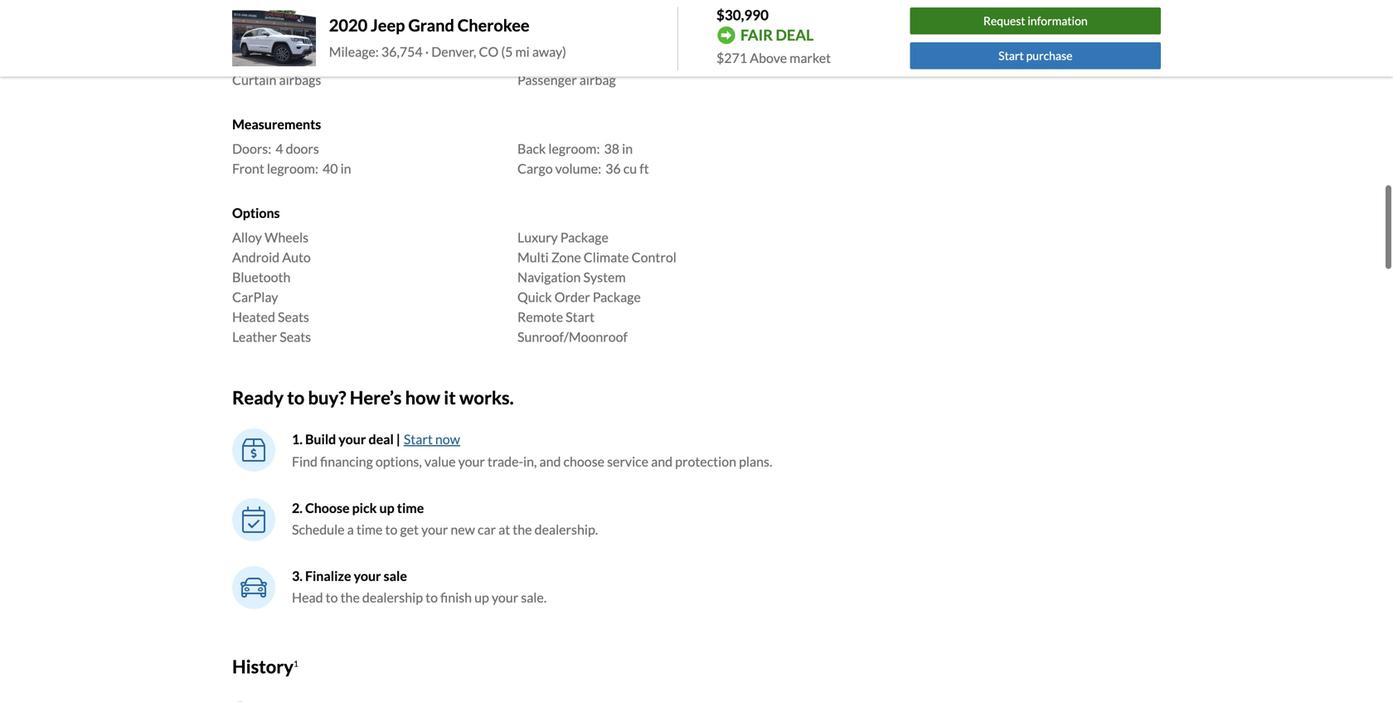 Task type: locate. For each thing, give the bounding box(es) containing it.
4
[[276, 141, 283, 157]]

request information button
[[911, 8, 1162, 35]]

1 horizontal spatial airbags
[[579, 32, 621, 48]]

finish
[[441, 590, 472, 606]]

seats
[[278, 309, 309, 325], [280, 329, 311, 345]]

front
[[518, 32, 550, 48], [232, 161, 265, 177]]

1 vertical spatial the
[[341, 590, 360, 606]]

1 vertical spatial start
[[566, 309, 595, 325]]

1 horizontal spatial the
[[513, 522, 532, 538]]

sale.
[[521, 590, 547, 606]]

start down request
[[999, 49, 1025, 63]]

airbag up side
[[558, 12, 594, 28]]

system
[[584, 269, 626, 286]]

0 vertical spatial the
[[513, 522, 532, 538]]

to inside 2. choose pick up time schedule a time to get your new car at the dealership.
[[385, 522, 398, 538]]

0 vertical spatial front
[[518, 32, 550, 48]]

in right 40
[[341, 161, 351, 177]]

buy?
[[308, 387, 346, 409]]

your inside 2. choose pick up time schedule a time to get your new car at the dealership.
[[422, 522, 448, 538]]

in right 38
[[622, 141, 633, 157]]

1 horizontal spatial up
[[475, 590, 489, 606]]

1 vertical spatial airbags
[[279, 72, 321, 88]]

bluetooth
[[232, 269, 291, 286]]

0 vertical spatial time
[[397, 500, 424, 517]]

and right the service
[[651, 454, 673, 470]]

order
[[555, 289, 591, 305]]

1. build your deal | start now find financing options, value your trade-in, and choose service and protection plans.
[[292, 432, 773, 470]]

request information
[[984, 14, 1088, 28]]

zone
[[552, 249, 581, 266]]

doors
[[286, 141, 319, 157]]

market
[[790, 50, 832, 66]]

0 horizontal spatial in
[[341, 161, 351, 177]]

3. finalize your sale head to the dealership to finish up your sale.
[[292, 568, 547, 606]]

time right a
[[357, 522, 383, 538]]

away)
[[533, 43, 567, 60]]

mileage:
[[329, 43, 379, 60]]

to left 'get' in the left bottom of the page
[[385, 522, 398, 538]]

36
[[606, 161, 621, 177]]

finalize
[[305, 568, 351, 585]]

volume:
[[556, 161, 602, 177]]

1 vertical spatial legroom:
[[267, 161, 319, 177]]

1 horizontal spatial in
[[622, 141, 633, 157]]

airbags inside driver airbag front side airbags parking sensors passenger airbag
[[579, 32, 621, 48]]

alloy wheels android auto bluetooth carplay heated seats leather seats
[[232, 230, 311, 345]]

spot
[[265, 52, 292, 68]]

time up 'get' in the left bottom of the page
[[397, 500, 424, 517]]

control
[[632, 249, 677, 266]]

airbag
[[558, 12, 594, 28], [580, 72, 616, 88]]

1 horizontal spatial time
[[397, 500, 424, 517]]

service
[[607, 454, 649, 470]]

0 vertical spatial start
[[999, 49, 1025, 63]]

history 1
[[232, 656, 299, 678]]

1 horizontal spatial and
[[651, 454, 673, 470]]

start up sunroof/moonroof at left
[[566, 309, 595, 325]]

airbags inside abs brakes backup camera blind spot monitoring curtain airbags
[[279, 72, 321, 88]]

1 vertical spatial in
[[341, 161, 351, 177]]

start right |
[[404, 432, 433, 448]]

start purchase
[[999, 49, 1073, 63]]

$30,990
[[717, 6, 769, 23]]

time
[[397, 500, 424, 517], [357, 522, 383, 538]]

to left buy?
[[287, 387, 305, 409]]

1 vertical spatial time
[[357, 522, 383, 538]]

get
[[400, 522, 419, 538]]

the
[[513, 522, 532, 538], [341, 590, 360, 606]]

0 vertical spatial up
[[380, 500, 395, 517]]

options
[[232, 205, 280, 221]]

1 vertical spatial front
[[232, 161, 265, 177]]

options,
[[376, 454, 422, 470]]

luxury
[[518, 230, 558, 246]]

legroom: down doors
[[267, 161, 319, 177]]

to
[[287, 387, 305, 409], [385, 522, 398, 538], [326, 590, 338, 606], [426, 590, 438, 606]]

auto
[[282, 249, 311, 266]]

climate
[[584, 249, 629, 266]]

sunroof/moonroof
[[518, 329, 628, 345]]

your right 'value'
[[459, 454, 485, 470]]

front down driver
[[518, 32, 550, 48]]

parking
[[518, 52, 562, 68]]

airbags down spot
[[279, 72, 321, 88]]

package down the "system"
[[593, 289, 641, 305]]

backup
[[232, 32, 276, 48]]

denver,
[[432, 43, 477, 60]]

schedule
[[292, 522, 345, 538]]

front down doors:
[[232, 161, 265, 177]]

heated
[[232, 309, 275, 325]]

front inside 'doors: 4 doors front legroom: 40 in'
[[232, 161, 265, 177]]

and right in,
[[540, 454, 561, 470]]

1 vertical spatial seats
[[280, 329, 311, 345]]

2 horizontal spatial start
[[999, 49, 1025, 63]]

0 horizontal spatial the
[[341, 590, 360, 606]]

to down finalize
[[326, 590, 338, 606]]

0 horizontal spatial start
[[404, 432, 433, 448]]

1 vertical spatial up
[[475, 590, 489, 606]]

1 horizontal spatial start
[[566, 309, 595, 325]]

your
[[339, 432, 366, 448], [459, 454, 485, 470], [422, 522, 448, 538], [354, 568, 381, 585], [492, 590, 519, 606]]

your right 'get' in the left bottom of the page
[[422, 522, 448, 538]]

2 vertical spatial start
[[404, 432, 433, 448]]

start inside "1. build your deal | start now find financing options, value your trade-in, and choose service and protection plans."
[[404, 432, 433, 448]]

0 vertical spatial legroom:
[[549, 141, 600, 157]]

the down finalize
[[341, 590, 360, 606]]

wheels
[[265, 230, 309, 246]]

0 horizontal spatial legroom:
[[267, 161, 319, 177]]

above
[[750, 50, 788, 66]]

history
[[232, 656, 294, 678]]

your left sale.
[[492, 590, 519, 606]]

seats right leather
[[280, 329, 311, 345]]

camera
[[278, 32, 324, 48]]

|
[[397, 432, 401, 448]]

driver
[[518, 12, 555, 28]]

0 horizontal spatial front
[[232, 161, 265, 177]]

airbags up sensors
[[579, 32, 621, 48]]

up inside 2. choose pick up time schedule a time to get your new car at the dealership.
[[380, 500, 395, 517]]

seats right heated
[[278, 309, 309, 325]]

deal
[[776, 26, 814, 44]]

1 and from the left
[[540, 454, 561, 470]]

sensors
[[565, 52, 610, 68]]

1 vertical spatial airbag
[[580, 72, 616, 88]]

up right finish at the left of page
[[475, 590, 489, 606]]

airbag down sensors
[[580, 72, 616, 88]]

up right pick on the bottom
[[380, 500, 395, 517]]

0 vertical spatial airbags
[[579, 32, 621, 48]]

0 vertical spatial in
[[622, 141, 633, 157]]

fair deal
[[741, 26, 814, 44]]

the right 'at'
[[513, 522, 532, 538]]

choose
[[564, 454, 605, 470]]

legroom: up volume: on the top left of the page
[[549, 141, 600, 157]]

up
[[380, 500, 395, 517], [475, 590, 489, 606]]

36,754
[[382, 43, 423, 60]]

your up financing
[[339, 432, 366, 448]]

0 horizontal spatial up
[[380, 500, 395, 517]]

front inside driver airbag front side airbags parking sensors passenger airbag
[[518, 32, 550, 48]]

find
[[292, 454, 318, 470]]

0 horizontal spatial airbags
[[279, 72, 321, 88]]

and
[[540, 454, 561, 470], [651, 454, 673, 470]]

1 horizontal spatial legroom:
[[549, 141, 600, 157]]

2020 jeep grand cherokee image
[[232, 11, 316, 66]]

in inside back legroom: 38 in cargo volume: 36 cu ft
[[622, 141, 633, 157]]

dealership
[[363, 590, 423, 606]]

package up zone
[[561, 230, 609, 246]]

1 horizontal spatial front
[[518, 32, 550, 48]]

0 horizontal spatial and
[[540, 454, 561, 470]]

abs brakes backup camera blind spot monitoring curtain airbags
[[232, 12, 360, 88]]



Task type: vqa. For each thing, say whether or not it's contained in the screenshot.
the in 2. Choose pick up time Schedule a time to get your new car at the dealership.
yes



Task type: describe. For each thing, give the bounding box(es) containing it.
works.
[[460, 387, 514, 409]]

0 vertical spatial seats
[[278, 309, 309, 325]]

request
[[984, 14, 1026, 28]]

legroom: inside back legroom: 38 in cargo volume: 36 cu ft
[[549, 141, 600, 157]]

deal
[[369, 432, 394, 448]]

at
[[499, 522, 510, 538]]

it
[[444, 387, 456, 409]]

car
[[478, 522, 496, 538]]

2.
[[292, 500, 303, 517]]

2020
[[329, 15, 368, 35]]

2. choose pick up time schedule a time to get your new car at the dealership.
[[292, 500, 598, 538]]

legroom: inside 'doors: 4 doors front legroom: 40 in'
[[267, 161, 319, 177]]

how
[[405, 387, 441, 409]]

to left finish at the left of page
[[426, 590, 438, 606]]

protection
[[676, 454, 737, 470]]

40
[[323, 161, 338, 177]]

in,
[[524, 454, 537, 470]]

$271 above market
[[717, 50, 832, 66]]

financing
[[320, 454, 373, 470]]

1
[[294, 659, 299, 669]]

co
[[479, 43, 499, 60]]

3.
[[292, 568, 303, 585]]

up inside "3. finalize your sale head to the dealership to finish up your sale."
[[475, 590, 489, 606]]

sale
[[384, 568, 407, 585]]

grand
[[409, 15, 455, 35]]

38
[[604, 141, 620, 157]]

navigation
[[518, 269, 581, 286]]

back legroom: 38 in cargo volume: 36 cu ft
[[518, 141, 649, 177]]

cargo
[[518, 161, 553, 177]]

ready to buy? here's how it works.
[[232, 387, 514, 409]]

here's
[[350, 387, 402, 409]]

0 vertical spatial airbag
[[558, 12, 594, 28]]

cu
[[624, 161, 637, 177]]

1 vertical spatial package
[[593, 289, 641, 305]]

mi
[[516, 43, 530, 60]]

side
[[552, 32, 576, 48]]

doors: 4 doors front legroom: 40 in
[[232, 141, 351, 177]]

alloy
[[232, 230, 262, 246]]

build
[[305, 432, 336, 448]]

start inside button
[[999, 49, 1025, 63]]

cherokee
[[458, 15, 530, 35]]

back
[[518, 141, 546, 157]]

the inside "3. finalize your sale head to the dealership to finish up your sale."
[[341, 590, 360, 606]]

start inside luxury package multi zone climate control navigation system quick order package remote start sunroof/moonroof
[[566, 309, 595, 325]]

start now button
[[403, 429, 461, 451]]

blind
[[232, 52, 263, 68]]

a
[[347, 522, 354, 538]]

brakes
[[260, 12, 298, 28]]

fair
[[741, 26, 773, 44]]

luxury package multi zone climate control navigation system quick order package remote start sunroof/moonroof
[[518, 230, 677, 345]]

curtain
[[232, 72, 277, 88]]

abs
[[232, 12, 257, 28]]

2020 jeep grand cherokee mileage: 36,754 · denver, co (5 mi away)
[[329, 15, 567, 60]]

trade-
[[488, 454, 524, 470]]

(5
[[501, 43, 513, 60]]

0 horizontal spatial time
[[357, 522, 383, 538]]

1.
[[292, 432, 303, 448]]

jeep
[[371, 15, 405, 35]]

$271
[[717, 50, 748, 66]]

start purchase button
[[911, 42, 1162, 69]]

purchase
[[1027, 49, 1073, 63]]

dealership.
[[535, 522, 598, 538]]

information
[[1028, 14, 1088, 28]]

quick
[[518, 289, 552, 305]]

doors:
[[232, 141, 272, 157]]

the inside 2. choose pick up time schedule a time to get your new car at the dealership.
[[513, 522, 532, 538]]

driver airbag front side airbags parking sensors passenger airbag
[[518, 12, 621, 88]]

ft
[[640, 161, 649, 177]]

head
[[292, 590, 323, 606]]

passenger
[[518, 72, 577, 88]]

ready
[[232, 387, 284, 409]]

2 and from the left
[[651, 454, 673, 470]]

your left sale at the left bottom
[[354, 568, 381, 585]]

pick
[[352, 500, 377, 517]]

in inside 'doors: 4 doors front legroom: 40 in'
[[341, 161, 351, 177]]

0 vertical spatial package
[[561, 230, 609, 246]]

new
[[451, 522, 475, 538]]

·
[[425, 43, 429, 60]]

remote
[[518, 309, 563, 325]]

measurements
[[232, 116, 321, 132]]

multi
[[518, 249, 549, 266]]

carplay
[[232, 289, 278, 305]]

choose
[[305, 500, 350, 517]]



